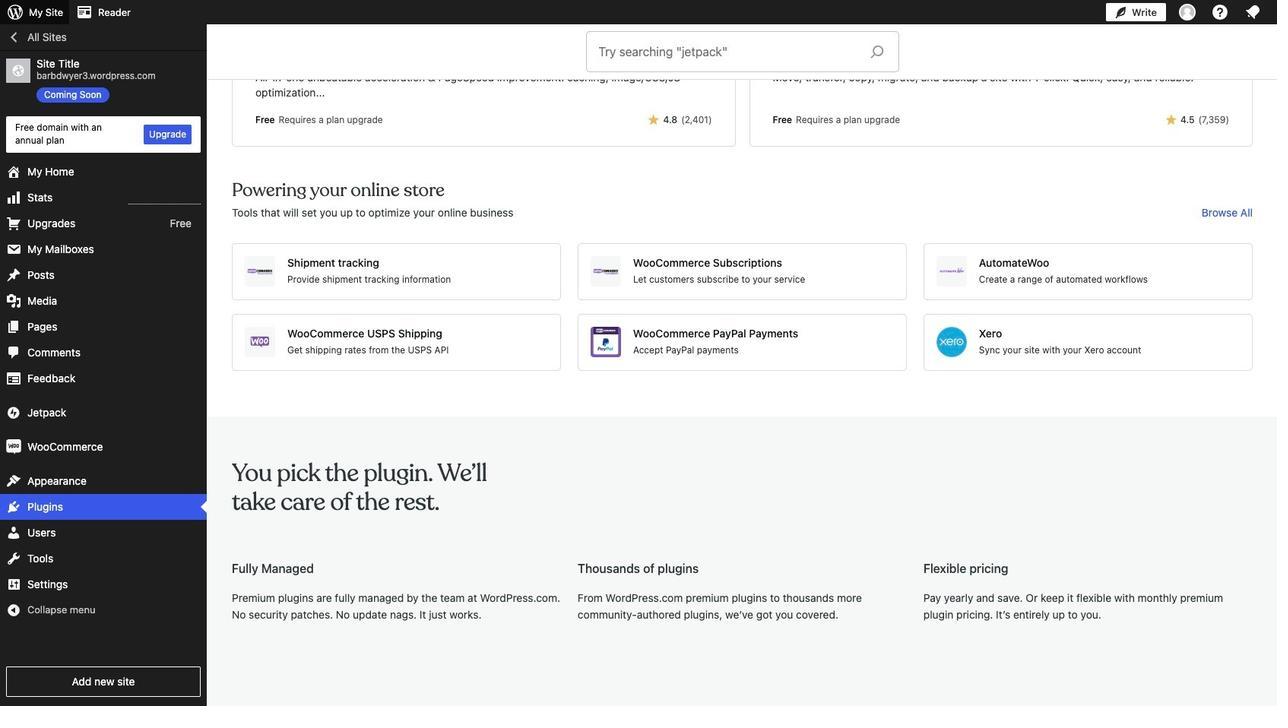 Task type: vqa. For each thing, say whether or not it's contained in the screenshot.
NOTICE status
no



Task type: describe. For each thing, give the bounding box(es) containing it.
1 img image from the top
[[6, 405, 21, 420]]

manage your notifications image
[[1244, 3, 1262, 21]]

my profile image
[[1179, 4, 1196, 21]]

Search search field
[[599, 32, 858, 71]]



Task type: locate. For each thing, give the bounding box(es) containing it.
1 vertical spatial img image
[[6, 439, 21, 454]]

img image
[[6, 405, 21, 420], [6, 439, 21, 454]]

open search image
[[858, 41, 896, 62]]

plugin icon image
[[255, 20, 291, 55], [773, 20, 808, 55], [245, 256, 275, 286], [591, 256, 621, 286], [936, 256, 967, 286], [245, 327, 275, 357], [591, 327, 621, 357], [936, 327, 967, 357]]

help image
[[1211, 3, 1229, 21]]

main content
[[208, 0, 1277, 682]]

highest hourly views 0 image
[[128, 194, 201, 204]]

0 vertical spatial img image
[[6, 405, 21, 420]]

2 img image from the top
[[6, 439, 21, 454]]

None search field
[[586, 32, 898, 71]]



